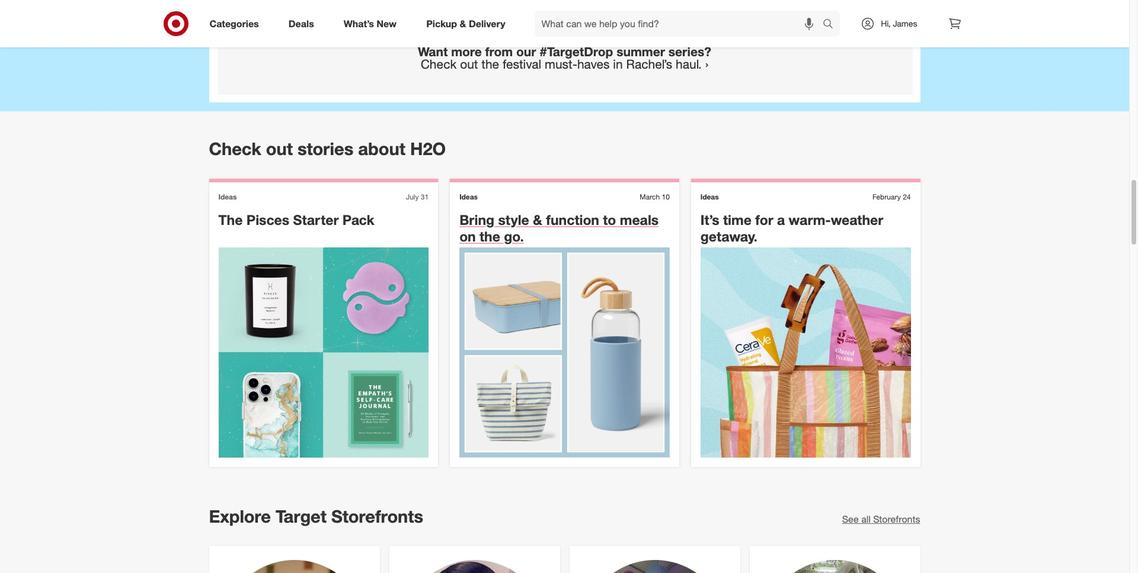 Task type: locate. For each thing, give the bounding box(es) containing it.
the left festival
[[482, 57, 499, 72]]

1 ideas from the left
[[218, 192, 237, 201]]

july
[[406, 192, 419, 201]]

what's new link
[[334, 11, 412, 37]]

style
[[498, 212, 529, 228]]

ideas for it's time for a warm-weather getaway.
[[701, 192, 719, 201]]

& inside the bring style & function to meals on the go.
[[533, 212, 542, 228]]

0 horizontal spatial out
[[266, 138, 293, 160]]

starter
[[293, 212, 339, 228]]

24
[[903, 192, 911, 201]]

pickup
[[426, 18, 457, 29]]

check
[[421, 57, 457, 72], [209, 138, 261, 160]]

0 vertical spatial &
[[460, 18, 466, 29]]

ideas
[[218, 192, 237, 201], [460, 192, 478, 201], [701, 192, 719, 201]]

0 horizontal spatial storefronts
[[331, 506, 423, 528]]

& right style
[[533, 212, 542, 228]]

1 vertical spatial check
[[209, 138, 261, 160]]

storefronts for see all storefronts
[[874, 514, 920, 526]]

want
[[418, 44, 448, 59]]

stories
[[298, 138, 353, 160]]

1 vertical spatial out
[[266, 138, 293, 160]]

to
[[603, 212, 616, 228]]

check inside want more from our #targetdrop summer series? check out the festival must-haves in rachel's haul. ›
[[421, 57, 457, 72]]

1 horizontal spatial out
[[460, 57, 478, 72]]

0 horizontal spatial &
[[460, 18, 466, 29]]

1 horizontal spatial check
[[421, 57, 457, 72]]

weather
[[831, 212, 884, 228]]

want more from our #targetdrop summer series? check out the festival must-haves in rachel's haul. ›
[[418, 44, 715, 72]]

what's
[[344, 18, 374, 29]]

out
[[460, 57, 478, 72], [266, 138, 293, 160]]

3 ideas from the left
[[701, 192, 719, 201]]

must-
[[545, 57, 577, 72]]

categories link
[[200, 11, 274, 37]]

in
[[613, 57, 623, 72]]

1 vertical spatial &
[[533, 212, 542, 228]]

explore target storefronts
[[209, 506, 423, 528]]

the down "bring"
[[480, 229, 500, 245]]

10
[[662, 192, 670, 201]]

all
[[862, 514, 871, 526]]

31
[[421, 192, 429, 201]]

2 horizontal spatial ideas
[[701, 192, 719, 201]]

storefronts
[[331, 506, 423, 528], [874, 514, 920, 526]]

& right 'pickup'
[[460, 18, 466, 29]]

bring style & function to meals on the go. image
[[460, 248, 670, 458]]

0 vertical spatial the
[[482, 57, 499, 72]]

1 horizontal spatial storefronts
[[874, 514, 920, 526]]

1 horizontal spatial &
[[533, 212, 542, 228]]

the
[[482, 57, 499, 72], [480, 229, 500, 245]]

ideas up "bring"
[[460, 192, 478, 201]]

0 horizontal spatial ideas
[[218, 192, 237, 201]]

What can we help you find? suggestions appear below search field
[[535, 11, 826, 37]]

july 31
[[406, 192, 429, 201]]

storefronts for explore target storefronts
[[331, 506, 423, 528]]

ideas up the on the left top of page
[[218, 192, 237, 201]]

see all storefronts
[[842, 514, 920, 526]]

go.
[[504, 229, 524, 245]]

out left 'from'
[[460, 57, 478, 72]]

0 vertical spatial out
[[460, 57, 478, 72]]

search button
[[818, 11, 846, 39]]

1 horizontal spatial ideas
[[460, 192, 478, 201]]

›
[[705, 57, 709, 72]]

our
[[516, 44, 536, 59]]

for
[[756, 212, 774, 228]]

deals
[[289, 18, 314, 29]]

ideas up it's
[[701, 192, 719, 201]]

february 24
[[873, 192, 911, 201]]

1 vertical spatial the
[[480, 229, 500, 245]]

the inside want more from our #targetdrop summer series? check out the festival must-haves in rachel's haul. ›
[[482, 57, 499, 72]]

pisces
[[247, 212, 289, 228]]

out left stories
[[266, 138, 293, 160]]

&
[[460, 18, 466, 29], [533, 212, 542, 228]]

categories
[[210, 18, 259, 29]]

the pisces starter pack image
[[218, 248, 429, 458]]

0 vertical spatial check
[[421, 57, 457, 72]]

2 ideas from the left
[[460, 192, 478, 201]]

storefronts inside see all storefronts link
[[874, 514, 920, 526]]



Task type: describe. For each thing, give the bounding box(es) containing it.
#targetdrop
[[540, 44, 613, 59]]

series?
[[669, 44, 711, 59]]

getaway.
[[701, 229, 758, 245]]

haul.
[[676, 57, 702, 72]]

time
[[723, 212, 752, 228]]

0 horizontal spatial check
[[209, 138, 261, 160]]

more
[[451, 44, 482, 59]]

pickup & delivery
[[426, 18, 505, 29]]

& inside 'link'
[[460, 18, 466, 29]]

bring style & function to meals on the go.
[[460, 212, 659, 245]]

hi,
[[881, 18, 891, 28]]

search
[[818, 19, 846, 31]]

february
[[873, 192, 901, 201]]

see
[[842, 514, 859, 526]]

ideas for bring style & function to meals on the go.
[[460, 192, 478, 201]]

it's
[[701, 212, 720, 228]]

march
[[640, 192, 660, 201]]

about
[[358, 138, 405, 160]]

target
[[276, 506, 327, 528]]

h2o
[[410, 138, 446, 160]]

rachel's
[[626, 57, 672, 72]]

the pisces starter pack
[[218, 212, 375, 228]]

out inside want more from our #targetdrop summer series? check out the festival must-haves in rachel's haul. ›
[[460, 57, 478, 72]]

the inside the bring style & function to meals on the go.
[[480, 229, 500, 245]]

festival
[[503, 57, 541, 72]]

new
[[377, 18, 397, 29]]

meals
[[620, 212, 659, 228]]

from
[[485, 44, 513, 59]]

summer
[[617, 44, 665, 59]]

a
[[777, 212, 785, 228]]

bring
[[460, 212, 495, 228]]

deals link
[[278, 11, 329, 37]]

delivery
[[469, 18, 505, 29]]

function
[[546, 212, 599, 228]]

march 10
[[640, 192, 670, 201]]

pickup & delivery link
[[416, 11, 520, 37]]

see all storefronts link
[[842, 513, 920, 527]]

james
[[893, 18, 918, 28]]

hi, james
[[881, 18, 918, 28]]

warm-
[[789, 212, 831, 228]]

ideas for the pisces starter pack
[[218, 192, 237, 201]]

it's time for a warm-weather getaway.
[[701, 212, 884, 245]]

haves
[[577, 57, 610, 72]]

the
[[218, 212, 243, 228]]

pack
[[343, 212, 375, 228]]

check out stories about h2o
[[209, 138, 446, 160]]

what's new
[[344, 18, 397, 29]]

explore
[[209, 506, 271, 528]]

on
[[460, 229, 476, 245]]

it's time for a warm-weather getaway. image
[[701, 248, 911, 458]]



Task type: vqa. For each thing, say whether or not it's contained in the screenshot.
It's time for a warm-weather getaway. image
yes



